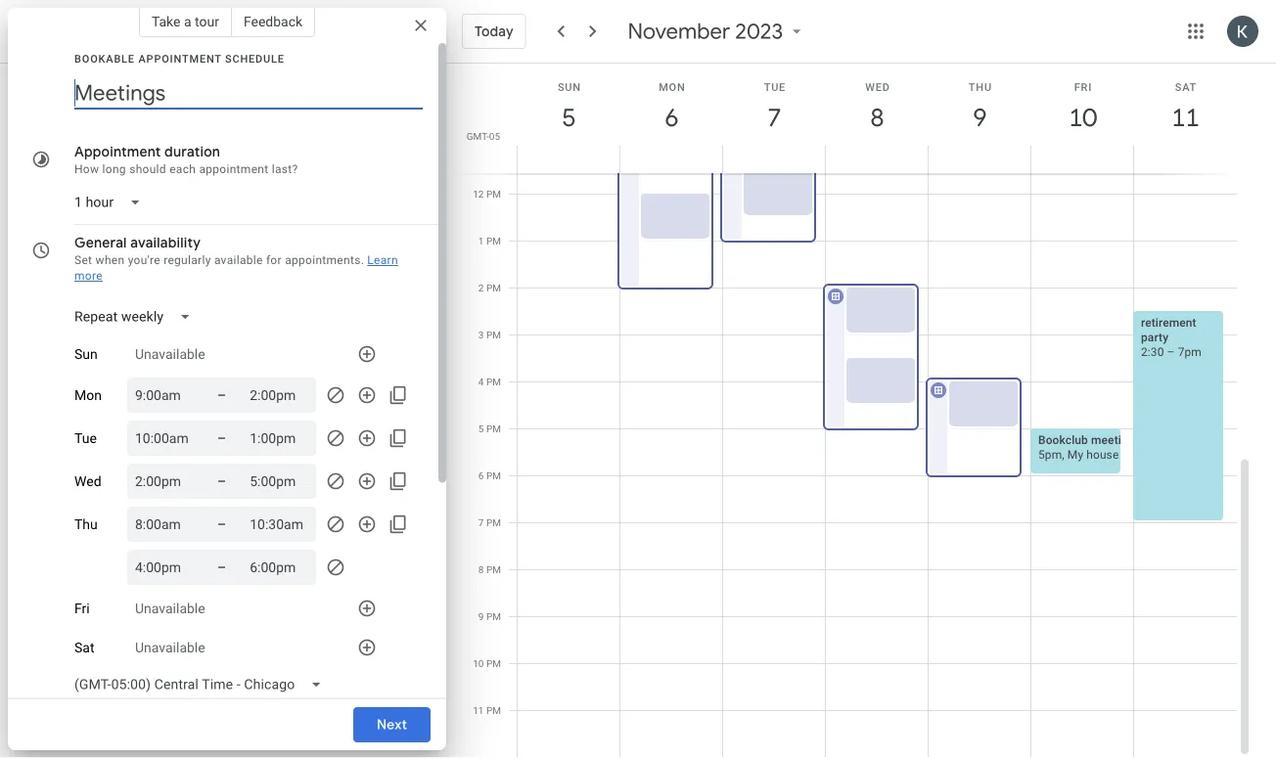 Task type: vqa. For each thing, say whether or not it's contained in the screenshot.


Task type: locate. For each thing, give the bounding box(es) containing it.
pm for 5 pm
[[487, 423, 501, 435]]

End time on Mondays text field
[[250, 384, 309, 407]]

0 vertical spatial thu
[[969, 81, 993, 93]]

unavailable for sat
[[135, 640, 205, 656]]

house
[[1087, 448, 1119, 462]]

pm up 9 pm
[[487, 564, 501, 576]]

wed up wednesday, november 8 element
[[866, 81, 891, 93]]

sun down more
[[74, 346, 98, 362]]

– for tue
[[217, 430, 226, 446]]

pm right 3
[[487, 329, 501, 341]]

1 vertical spatial sat
[[74, 640, 94, 656]]

wed left the start time on wednesdays text box
[[74, 474, 101, 490]]

1 vertical spatial 10
[[473, 658, 484, 670]]

0 vertical spatial 9
[[972, 101, 986, 134]]

4 pm
[[479, 376, 501, 388]]

7 down 2023
[[767, 101, 781, 134]]

pm down "10 pm"
[[487, 705, 501, 717]]

7pm
[[1178, 345, 1202, 359]]

thu
[[969, 81, 993, 93], [74, 517, 98, 533]]

you're
[[128, 254, 160, 267]]

12 pm from the top
[[487, 705, 501, 717]]

wed inside 8 column header
[[866, 81, 891, 93]]

pm up 6 pm
[[487, 423, 501, 435]]

0 vertical spatial sun
[[558, 81, 581, 93]]

1 unavailable from the top
[[135, 346, 205, 362]]

7 pm from the top
[[487, 470, 501, 482]]

0 vertical spatial start time on thursdays text field
[[135, 513, 194, 537]]

3 pm from the top
[[487, 282, 501, 294]]

0 vertical spatial sat
[[1176, 81, 1197, 93]]

gmt-
[[467, 130, 489, 142]]

1 vertical spatial sun
[[74, 346, 98, 362]]

12
[[473, 188, 484, 200]]

7 down 6 pm
[[479, 517, 484, 529]]

1 horizontal spatial 11
[[1171, 101, 1199, 134]]

pm
[[487, 188, 501, 200], [487, 235, 501, 247], [487, 282, 501, 294], [487, 329, 501, 341], [487, 376, 501, 388], [487, 423, 501, 435], [487, 470, 501, 482], [487, 517, 501, 529], [487, 564, 501, 576], [487, 611, 501, 623], [487, 658, 501, 670], [487, 705, 501, 717]]

1 vertical spatial 7
[[479, 517, 484, 529]]

0 vertical spatial 5
[[561, 101, 575, 134]]

9
[[972, 101, 986, 134], [479, 611, 484, 623]]

wed
[[866, 81, 891, 93], [74, 474, 101, 490]]

thu inside 9 column header
[[969, 81, 993, 93]]

Start time on Wednesdays text field
[[135, 470, 194, 493]]

learn more link
[[74, 254, 398, 283]]

pm for 6 pm
[[487, 470, 501, 482]]

1 vertical spatial 11
[[473, 705, 484, 717]]

appointment
[[138, 52, 222, 65]]

mon
[[659, 81, 686, 93], [74, 387, 102, 404]]

5
[[561, 101, 575, 134], [479, 423, 484, 435]]

more
[[74, 269, 103, 283]]

6
[[664, 101, 678, 134], [479, 470, 484, 482]]

pm right the 1
[[487, 235, 501, 247]]

– left end time on thursdays text field
[[217, 516, 226, 533]]

1 horizontal spatial 9
[[972, 101, 986, 134]]

mon inside 6 column header
[[659, 81, 686, 93]]

1 horizontal spatial wed
[[866, 81, 891, 93]]

sun
[[558, 81, 581, 93], [74, 346, 98, 362]]

feedback
[[244, 13, 303, 29]]

mon up the monday, november 6 element
[[659, 81, 686, 93]]

6 up 7 pm at bottom left
[[479, 470, 484, 482]]

0 horizontal spatial fri
[[74, 601, 90, 617]]

sat
[[1176, 81, 1197, 93], [74, 640, 94, 656]]

2 pm from the top
[[487, 235, 501, 247]]

1 vertical spatial mon
[[74, 387, 102, 404]]

1 horizontal spatial 8
[[869, 101, 883, 134]]

1 vertical spatial thu
[[74, 517, 98, 533]]

pm down 9 pm
[[487, 658, 501, 670]]

1 vertical spatial start time on thursdays text field
[[135, 556, 194, 580]]

0 horizontal spatial wed
[[74, 474, 101, 490]]

0 vertical spatial mon
[[659, 81, 686, 93]]

pm right 4 in the left of the page
[[487, 376, 501, 388]]

0 horizontal spatial 5
[[479, 423, 484, 435]]

pm down 6 pm
[[487, 517, 501, 529]]

tue inside '7' column header
[[764, 81, 786, 93]]

9 pm
[[479, 611, 501, 623]]

0 vertical spatial tue
[[764, 81, 786, 93]]

9 inside thu 9
[[972, 101, 986, 134]]

0 vertical spatial 11
[[1171, 101, 1199, 134]]

2 unavailable from the top
[[135, 601, 205, 617]]

1 horizontal spatial 6
[[664, 101, 678, 134]]

5 pm from the top
[[487, 376, 501, 388]]

5 right 05
[[561, 101, 575, 134]]

3 unavailable from the top
[[135, 640, 205, 656]]

0 horizontal spatial 6
[[479, 470, 484, 482]]

grid
[[454, 49, 1253, 759]]

1 horizontal spatial thu
[[969, 81, 993, 93]]

End time on Tuesdays text field
[[250, 427, 309, 450]]

1 horizontal spatial sat
[[1176, 81, 1197, 93]]

0 horizontal spatial 10
[[473, 658, 484, 670]]

sun for sun
[[74, 346, 98, 362]]

End time on Thursdays text field
[[250, 513, 309, 537]]

8 pm from the top
[[487, 517, 501, 529]]

sat for sat
[[74, 640, 94, 656]]

– right start time on tuesdays text field
[[217, 430, 226, 446]]

0 horizontal spatial 9
[[479, 611, 484, 623]]

a
[[184, 13, 191, 29]]

– for thu
[[217, 516, 226, 533]]

10 pm from the top
[[487, 611, 501, 623]]

– left end time on mondays text field
[[217, 387, 226, 403]]

tue up tuesday, november 7 element
[[764, 81, 786, 93]]

1 vertical spatial 8
[[479, 564, 484, 576]]

unavailable for fri
[[135, 601, 205, 617]]

pm for 1 pm
[[487, 235, 501, 247]]

5 inside sun 5
[[561, 101, 575, 134]]

sun 5
[[558, 81, 581, 134]]

grid containing 5
[[454, 49, 1253, 759]]

pm for 9 pm
[[487, 611, 501, 623]]

0 vertical spatial 8
[[869, 101, 883, 134]]

1 vertical spatial 5
[[479, 423, 484, 435]]

1 horizontal spatial sun
[[558, 81, 581, 93]]

duration
[[165, 143, 220, 161]]

today
[[475, 23, 514, 40]]

3 pm
[[479, 329, 501, 341]]

7 column header
[[723, 64, 826, 174]]

pm right 2
[[487, 282, 501, 294]]

general availability
[[74, 234, 201, 252]]

pm right 12
[[487, 188, 501, 200]]

– left end time on wednesdays text box
[[217, 473, 226, 490]]

regularly
[[164, 254, 211, 267]]

sat inside "sat 11"
[[1176, 81, 1197, 93]]

fri inside fri 10
[[1075, 81, 1093, 93]]

– right 2:30
[[1168, 345, 1175, 359]]

1 horizontal spatial 7
[[767, 101, 781, 134]]

pm for 11 pm
[[487, 705, 501, 717]]

thu 9
[[969, 81, 993, 134]]

1
[[479, 235, 484, 247]]

1 vertical spatial 9
[[479, 611, 484, 623]]

0 vertical spatial 10
[[1068, 101, 1096, 134]]

0 vertical spatial fri
[[1075, 81, 1093, 93]]

– for wed
[[217, 473, 226, 490]]

1 pm
[[479, 235, 501, 247]]

mon for mon
[[74, 387, 102, 404]]

–
[[1168, 345, 1175, 359], [217, 387, 226, 403], [217, 430, 226, 446], [217, 473, 226, 490], [217, 516, 226, 533], [217, 560, 226, 576]]

tuesday, november 7 element
[[752, 95, 797, 140]]

tue
[[764, 81, 786, 93], [74, 431, 97, 447]]

9 pm from the top
[[487, 564, 501, 576]]

1 vertical spatial wed
[[74, 474, 101, 490]]

my
[[1068, 448, 1084, 462]]

6 pm from the top
[[487, 423, 501, 435]]

5pm
[[1039, 448, 1063, 462]]

fri for fri
[[74, 601, 90, 617]]

1 horizontal spatial 10
[[1068, 101, 1096, 134]]

11 inside column header
[[1171, 101, 1199, 134]]

bookable appointment schedule
[[74, 52, 285, 65]]

pm down 8 pm at bottom left
[[487, 611, 501, 623]]

8
[[869, 101, 883, 134], [479, 564, 484, 576]]

0 vertical spatial wed
[[866, 81, 891, 93]]

appointment duration how long should each appointment last?
[[74, 143, 298, 176]]

0 vertical spatial 7
[[767, 101, 781, 134]]

5 down 4 in the left of the page
[[479, 423, 484, 435]]

1 horizontal spatial 5
[[561, 101, 575, 134]]

pm up 7 pm at bottom left
[[487, 470, 501, 482]]

1 pm from the top
[[487, 188, 501, 200]]

2 start time on thursdays text field from the top
[[135, 556, 194, 580]]

5 column header
[[517, 64, 621, 174]]

None field
[[67, 185, 157, 220], [67, 300, 207, 335], [67, 668, 338, 703], [67, 185, 157, 220], [67, 300, 207, 335], [67, 668, 338, 703]]

Start time on Thursdays text field
[[135, 513, 194, 537], [135, 556, 194, 580]]

05
[[489, 130, 500, 142]]

4 pm from the top
[[487, 329, 501, 341]]

0 horizontal spatial thu
[[74, 517, 98, 533]]

0 vertical spatial unavailable
[[135, 346, 205, 362]]

11 pm from the top
[[487, 658, 501, 670]]

mon left start time on mondays text box
[[74, 387, 102, 404]]

thu for thu 9
[[969, 81, 993, 93]]

meeting
[[1092, 433, 1135, 447]]

next button
[[353, 702, 431, 749]]

2 vertical spatial unavailable
[[135, 640, 205, 656]]

sun up sunday, november 5 element
[[558, 81, 581, 93]]

1 vertical spatial tue
[[74, 431, 97, 447]]

fri
[[1075, 81, 1093, 93], [74, 601, 90, 617]]

1 vertical spatial fri
[[74, 601, 90, 617]]

0 horizontal spatial sun
[[74, 346, 98, 362]]

Start time on Mondays text field
[[135, 384, 194, 407]]

wednesday, november 8 element
[[855, 95, 900, 140]]

0 horizontal spatial tue
[[74, 431, 97, 447]]

0 vertical spatial 6
[[664, 101, 678, 134]]

take a tour
[[152, 13, 219, 29]]

1 start time on thursdays text field from the top
[[135, 513, 194, 537]]

how
[[74, 163, 99, 176]]

6 down november
[[664, 101, 678, 134]]

10 column header
[[1031, 64, 1135, 174]]

tue left start time on tuesdays text field
[[74, 431, 97, 447]]

sun inside the 5 'column header'
[[558, 81, 581, 93]]

unavailable
[[135, 346, 205, 362], [135, 601, 205, 617], [135, 640, 205, 656]]

1 vertical spatial unavailable
[[135, 601, 205, 617]]

pm for 7 pm
[[487, 517, 501, 529]]

appointments.
[[285, 254, 364, 267]]

tue 7
[[764, 81, 786, 134]]

7
[[767, 101, 781, 134], [479, 517, 484, 529]]

0 horizontal spatial sat
[[74, 640, 94, 656]]

6 inside mon 6
[[664, 101, 678, 134]]

1 horizontal spatial mon
[[659, 81, 686, 93]]

1 horizontal spatial tue
[[764, 81, 786, 93]]

pm for 3 pm
[[487, 329, 501, 341]]

0 horizontal spatial mon
[[74, 387, 102, 404]]

appointment
[[74, 143, 161, 161]]

11
[[1171, 101, 1199, 134], [473, 705, 484, 717]]

pm for 8 pm
[[487, 564, 501, 576]]

each
[[170, 163, 196, 176]]

1 horizontal spatial fri
[[1075, 81, 1093, 93]]

10
[[1068, 101, 1096, 134], [473, 658, 484, 670]]



Task type: describe. For each thing, give the bounding box(es) containing it.
End time on Wednesdays text field
[[250, 470, 309, 493]]

long
[[102, 163, 126, 176]]

10 inside column header
[[1068, 101, 1096, 134]]

10 pm
[[473, 658, 501, 670]]

start time on thursdays text field for end time on thursdays text box
[[135, 556, 194, 580]]

take
[[152, 13, 181, 29]]

9 column header
[[928, 64, 1032, 174]]

5 pm
[[479, 423, 501, 435]]

6 pm
[[479, 470, 501, 482]]

7 pm
[[479, 517, 501, 529]]

End time on Thursdays text field
[[250, 556, 309, 580]]

,
[[1063, 448, 1065, 462]]

– inside retirement party 2:30 – 7pm
[[1168, 345, 1175, 359]]

retirement
[[1142, 316, 1197, 329]]

0 horizontal spatial 8
[[479, 564, 484, 576]]

mon 6
[[659, 81, 686, 134]]

pm for 10 pm
[[487, 658, 501, 670]]

availability
[[130, 234, 201, 252]]

sunday, november 5 element
[[547, 95, 592, 140]]

monday, november 6 element
[[650, 95, 695, 140]]

set
[[74, 254, 92, 267]]

party
[[1142, 330, 1169, 344]]

thu for thu
[[74, 517, 98, 533]]

should
[[129, 163, 166, 176]]

8 inside wed 8
[[869, 101, 883, 134]]

1 vertical spatial 6
[[479, 470, 484, 482]]

feedback button
[[232, 6, 315, 37]]

tue for tue
[[74, 431, 97, 447]]

gmt-05
[[467, 130, 500, 142]]

when
[[96, 254, 125, 267]]

start time on thursdays text field for end time on thursdays text field
[[135, 513, 194, 537]]

2023
[[736, 18, 784, 45]]

set when you're regularly available for appointments.
[[74, 254, 364, 267]]

bookclub
[[1039, 433, 1089, 447]]

11 pm
[[473, 705, 501, 717]]

sat for sat 11
[[1176, 81, 1197, 93]]

tour
[[195, 13, 219, 29]]

fri 10
[[1068, 81, 1096, 134]]

0 horizontal spatial 7
[[479, 517, 484, 529]]

tue for tue 7
[[764, 81, 786, 93]]

sat 11
[[1171, 81, 1199, 134]]

– for mon
[[217, 387, 226, 403]]

8 column header
[[825, 64, 929, 174]]

2 pm
[[479, 282, 501, 294]]

3
[[479, 329, 484, 341]]

fri for fri 10
[[1075, 81, 1093, 93]]

general
[[74, 234, 127, 252]]

Add title text field
[[74, 78, 423, 108]]

unavailable for sun
[[135, 346, 205, 362]]

Start time on Tuesdays text field
[[135, 427, 194, 450]]

friday, november 10 element
[[1061, 95, 1106, 140]]

november 2023
[[628, 18, 784, 45]]

appointment
[[199, 163, 269, 176]]

november 2023 button
[[620, 18, 815, 45]]

next
[[377, 717, 407, 734]]

– left end time on thursdays text box
[[217, 560, 226, 576]]

for
[[266, 254, 282, 267]]

0 horizontal spatial 11
[[473, 705, 484, 717]]

today button
[[462, 8, 526, 55]]

pm for 4 pm
[[487, 376, 501, 388]]

bookclub meeting 5pm , my house
[[1039, 433, 1135, 462]]

learn more
[[74, 254, 398, 283]]

2
[[479, 282, 484, 294]]

retirement party 2:30 – 7pm
[[1142, 316, 1202, 359]]

2:30
[[1142, 345, 1165, 359]]

11 column header
[[1134, 64, 1238, 174]]

sun for sun 5
[[558, 81, 581, 93]]

wed 8
[[866, 81, 891, 134]]

november
[[628, 18, 731, 45]]

4
[[479, 376, 484, 388]]

schedule
[[225, 52, 285, 65]]

bookable
[[74, 52, 135, 65]]

available
[[214, 254, 263, 267]]

take a tour button
[[139, 6, 232, 37]]

pm for 12 pm
[[487, 188, 501, 200]]

mon for mon 6
[[659, 81, 686, 93]]

saturday, november 11 element
[[1164, 95, 1209, 140]]

8 pm
[[479, 564, 501, 576]]

thursday, november 9 element
[[958, 95, 1003, 140]]

learn
[[367, 254, 398, 267]]

7 inside tue 7
[[767, 101, 781, 134]]

pm for 2 pm
[[487, 282, 501, 294]]

6 column header
[[620, 64, 724, 174]]

wed for wed 8
[[866, 81, 891, 93]]

wed for wed
[[74, 474, 101, 490]]

12 pm
[[473, 188, 501, 200]]

last?
[[272, 163, 298, 176]]



